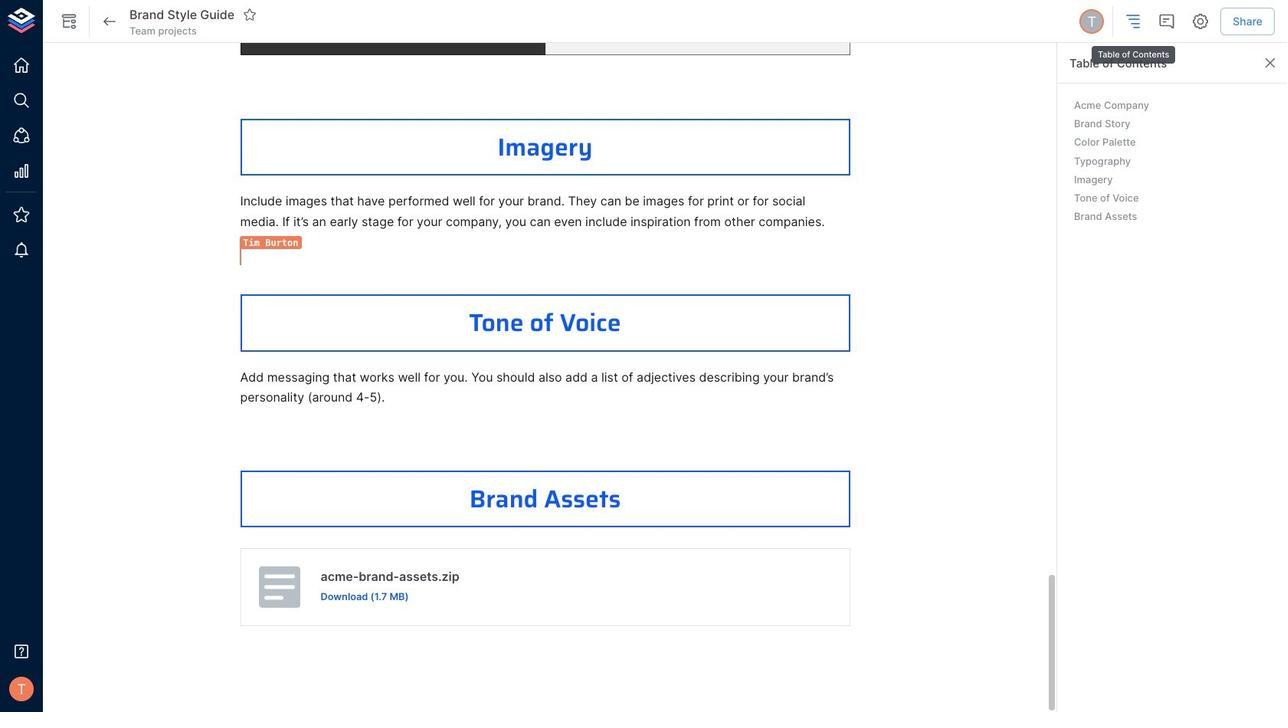 Task type: describe. For each thing, give the bounding box(es) containing it.
comments image
[[1158, 12, 1177, 31]]

favorite image
[[243, 8, 257, 21]]

settings image
[[1192, 12, 1210, 31]]



Task type: locate. For each thing, give the bounding box(es) containing it.
show wiki image
[[60, 12, 78, 31]]

tooltip
[[1091, 35, 1178, 65]]

go back image
[[100, 12, 119, 31]]

table of contents image
[[1125, 12, 1143, 31]]



